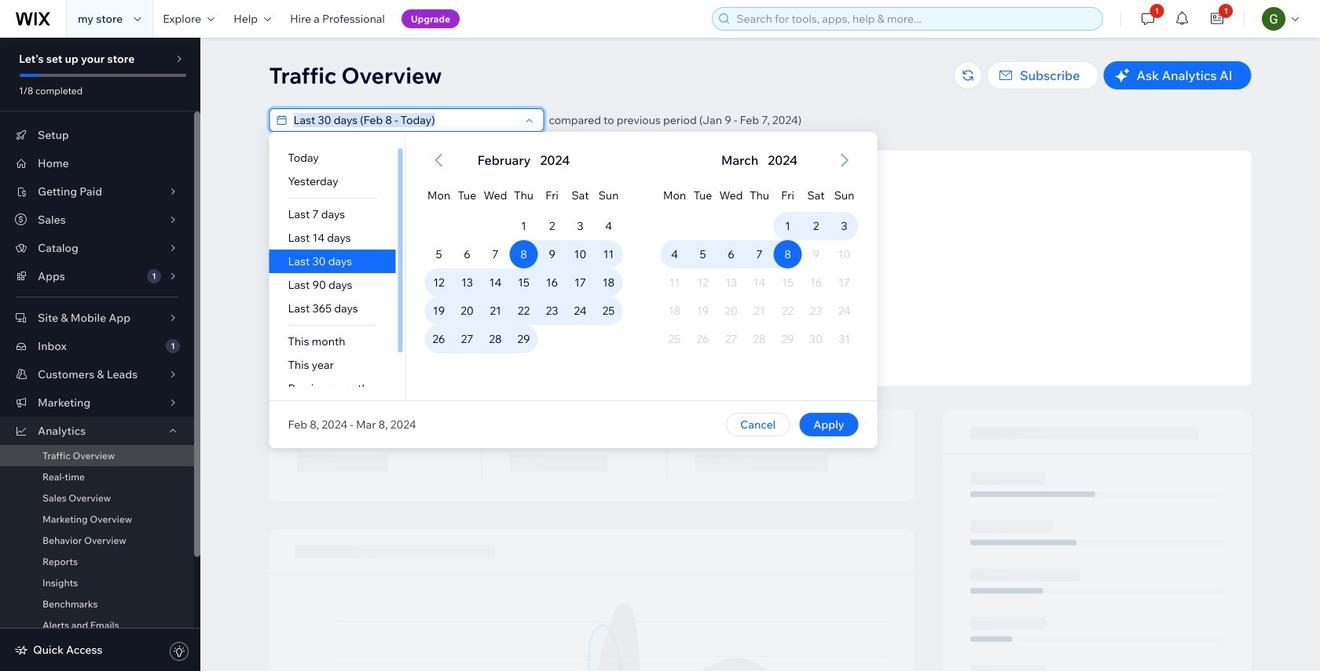 Task type: vqa. For each thing, say whether or not it's contained in the screenshot.
the top DISABLE
no



Task type: locate. For each thing, give the bounding box(es) containing it.
alert
[[473, 151, 575, 170], [717, 151, 802, 170]]

1 horizontal spatial alert
[[717, 151, 802, 170]]

2 grid from the left
[[642, 132, 877, 401]]

sidebar element
[[0, 38, 200, 672]]

row group
[[406, 212, 642, 401], [642, 212, 877, 401]]

Search for tools, apps, help & more... field
[[732, 8, 1098, 30]]

1 row group from the left
[[406, 212, 642, 401]]

row
[[425, 174, 623, 212], [660, 174, 859, 212], [425, 212, 623, 240], [660, 212, 859, 240], [425, 240, 623, 269], [660, 240, 859, 269], [425, 269, 623, 297], [660, 269, 859, 297], [425, 297, 623, 325], [660, 297, 859, 325], [425, 325, 623, 354], [660, 325, 859, 354], [425, 354, 623, 382]]

list box
[[269, 146, 405, 401]]

page skeleton image
[[269, 410, 1251, 672]]

1 alert from the left
[[473, 151, 575, 170]]

0 horizontal spatial alert
[[473, 151, 575, 170]]

None field
[[289, 109, 520, 131]]

grid
[[406, 132, 642, 401], [642, 132, 877, 401]]



Task type: describe. For each thing, give the bounding box(es) containing it.
2 alert from the left
[[717, 151, 802, 170]]

friday, march 8, 2024 cell
[[774, 240, 802, 269]]

1 grid from the left
[[406, 132, 642, 401]]

2 row group from the left
[[642, 212, 877, 401]]

thursday, february 8, 2024 cell
[[510, 240, 538, 269]]



